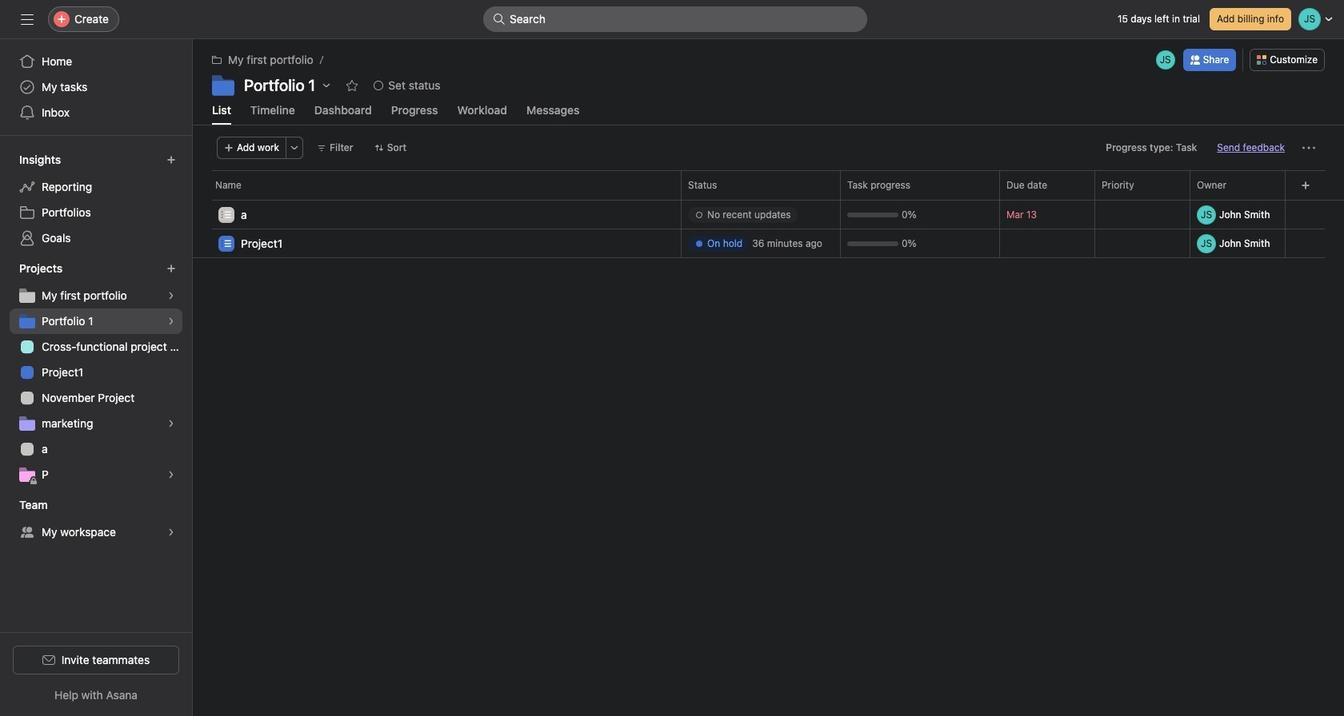 Task type: vqa. For each thing, say whether or not it's contained in the screenshot.
second Task Name text box from the top of the TOPICS FOR NEXT MEETING dialog
no



Task type: describe. For each thing, give the bounding box(es) containing it.
3 row from the top
[[193, 200, 1344, 231]]

see details, my first portfolio image
[[166, 291, 176, 301]]

add to starred image
[[346, 79, 359, 92]]

due date for project1 cell
[[999, 229, 1095, 258]]

remove image
[[1282, 210, 1291, 220]]

list image
[[222, 239, 231, 248]]

1 row from the top
[[193, 170, 1344, 200]]

list image
[[222, 210, 231, 220]]

projects element
[[0, 254, 192, 491]]

teams element
[[0, 491, 192, 549]]

prominent image
[[493, 13, 506, 26]]

see details, portfolio 1 image
[[166, 317, 176, 326]]

0 horizontal spatial more actions image
[[290, 143, 299, 153]]

hide sidebar image
[[21, 13, 34, 26]]

add field image
[[1301, 181, 1310, 190]]



Task type: locate. For each thing, give the bounding box(es) containing it.
see details, p image
[[166, 470, 176, 480]]

more actions image
[[1303, 142, 1315, 154], [290, 143, 299, 153]]

1 horizontal spatial more actions image
[[1303, 142, 1315, 154]]

see details, marketing image
[[166, 419, 176, 429]]

see details, my workspace image
[[166, 528, 176, 538]]

list box
[[483, 6, 867, 32]]

global element
[[0, 39, 192, 135]]

cell
[[193, 200, 682, 231], [681, 200, 841, 230], [1190, 200, 1295, 230], [193, 229, 682, 260], [681, 229, 841, 258]]

2 row from the top
[[193, 199, 1344, 201]]

new insights image
[[166, 155, 176, 165]]

insights element
[[0, 146, 192, 254]]

row
[[193, 170, 1344, 200], [193, 199, 1344, 201], [193, 200, 1344, 231], [193, 229, 1344, 260]]

new project or portfolio image
[[166, 264, 176, 274]]

4 row from the top
[[193, 229, 1344, 260]]



